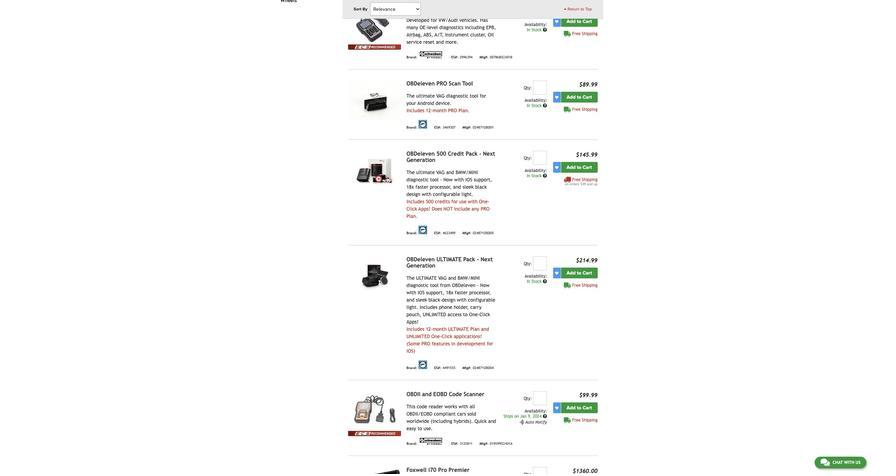 Task type: vqa. For each thing, say whether or not it's contained in the screenshot.
"E46 M3 CSL Style Intakes by Turner" image
no



Task type: describe. For each thing, give the bounding box(es) containing it.
scan for vw/audi
[[464, 5, 476, 11]]

es#: for vw/audi
[[451, 55, 458, 59]]

the ultimate vag and bmw/mini diagnostic tool - now with ios support, 18x faster processor, and sleek black design with configurable light. includes 500 credits for use with one- click apps! does not include any pro plan.
[[407, 170, 492, 219]]

mfg#: 007868sch01b
[[480, 55, 513, 59]]

18x inside the ultimate vag and bmw/mini diagnostic tool from obdeleven - now with ios support, 18x faster processor, and sleek black design with configurable light. includes phone holder, carry pouch, unlimited access to one-click apps! includes 12-month ultimate plan and unlimited one-click applications! (some pro features in development for ios)
[[446, 290, 453, 296]]

auto notify
[[525, 420, 547, 425]]

$214.99
[[576, 258, 598, 264]]

foxwell i70 pro premier diagnostic tablet link
[[407, 468, 470, 475]]

obdeleven ultimate pack - next generation
[[407, 257, 493, 270]]

es#3469307 - 024871obd01 - obdeleven pro scan tool - the ultimate vag diagnostic tool for your android device. - obdeleven - audi volkswagen image
[[348, 81, 401, 121]]

1 horizontal spatial click
[[442, 334, 452, 340]]

vehicles.
[[459, 17, 479, 23]]

tool for professional vw/audi scan tool
[[477, 5, 488, 11]]

shipping for $189.99
[[582, 31, 598, 36]]

mfg#: 019599sch01a
[[480, 443, 513, 446]]

mfg#: 024871obd05
[[463, 232, 494, 235]]

service
[[407, 39, 422, 45]]

add to cart for $145.99
[[567, 165, 592, 171]]

plan. inside the ultimate vag diagnostic tool for your android device. includes 12-month pro plan.
[[459, 108, 470, 114]]

bmw/mini for credit
[[456, 170, 478, 176]]

vw/audi inside developed for vw/audi vehicles. has many oe-level diagnostics including epb, airbag, abs, a/t, instrument cluster, oil service reset and more.
[[439, 17, 458, 23]]

free shipping on orders $49 and up
[[565, 178, 598, 186]]

mfg#: 024871obd04
[[463, 367, 494, 370]]

0 vertical spatial unlimited
[[423, 312, 446, 318]]

es#: 4491555
[[434, 367, 456, 370]]

return to top link
[[564, 6, 592, 12]]

device.
[[436, 101, 452, 106]]

black inside the ultimate vag and bmw/mini diagnostic tool - now with ios support, 18x faster processor, and sleek black design with configurable light. includes 500 credits for use with one- click apps! does not include any pro plan.
[[475, 185, 487, 190]]

includes down pouch,
[[407, 327, 424, 333]]

and up use
[[453, 185, 461, 190]]

ships
[[504, 415, 513, 420]]

add to wish list image for $189.99
[[555, 20, 559, 23]]

the for obdeleven ultimate pack - next generation
[[407, 276, 415, 281]]

qty: for obdii and eobd code scanner
[[524, 397, 532, 402]]

on inside free shipping on orders $49 and up
[[565, 182, 569, 186]]

chat with us
[[833, 461, 861, 466]]

add to wish list image
[[555, 96, 559, 99]]

- inside obdeleven ultimate pack - next generation
[[477, 257, 479, 263]]

019599sch01a
[[490, 443, 513, 446]]

month inside the ultimate vag diagnostic tool for your android device. includes 12-month pro plan.
[[433, 108, 447, 114]]

and inside developed for vw/audi vehicles. has many oe-level diagnostics including epb, airbag, abs, a/t, instrument cluster, oil service reset and more.
[[436, 39, 444, 45]]

free for $189.99
[[572, 31, 581, 36]]

obdeleven for obdeleven pro scan tool
[[407, 80, 435, 87]]

professional vw/audi scan tool
[[407, 5, 488, 11]]

for inside the ultimate vag and bmw/mini diagnostic tool - now with ios support, 18x faster processor, and sleek black design with configurable light. includes 500 credits for use with one- click apps! does not include any pro plan.
[[452, 199, 458, 205]]

click inside the ultimate vag and bmw/mini diagnostic tool - now with ios support, 18x faster processor, and sleek black design with configurable light. includes 500 credits for use with one- click apps! does not include any pro plan.
[[407, 207, 417, 212]]

stock for $89.99
[[532, 103, 542, 108]]

qty: for obdeleven 500 credit pack - next generation
[[524, 156, 532, 161]]

includes inside the ultimate vag diagnostic tool for your android device. includes 12-month pro plan.
[[407, 108, 424, 114]]

applications!
[[454, 334, 482, 340]]

generation inside obdeleven ultimate pack - next generation
[[407, 263, 436, 270]]

phone
[[439, 305, 452, 311]]

free shipping for $214.99
[[572, 283, 598, 288]]

next inside obdeleven ultimate pack - next generation
[[481, 257, 493, 263]]

1 vertical spatial click
[[480, 312, 490, 318]]

black inside the ultimate vag and bmw/mini diagnostic tool from obdeleven - now with ios support, 18x faster processor, and sleek black design with configurable light. includes phone holder, carry pouch, unlimited access to one-click apps! includes 12-month ultimate plan and unlimited one-click applications! (some pro features in development for ios)
[[429, 298, 440, 303]]

for inside developed for vw/audi vehicles. has many oe-level diagnostics including epb, airbag, abs, a/t, instrument cluster, oil service reset and more.
[[431, 17, 437, 23]]

oe-
[[420, 25, 427, 30]]

brand: for obdeleven pro scan tool
[[407, 126, 417, 129]]

brand: for obdeleven 500 credit pack - next generation
[[407, 232, 417, 235]]

code
[[449, 392, 462, 398]]

any
[[472, 207, 479, 212]]

jan
[[520, 415, 527, 420]]

in
[[451, 342, 455, 347]]

to down return to top
[[577, 18, 581, 24]]

obdeleven for obdeleven ultimate pack - next generation
[[407, 257, 435, 263]]

add to wish list image for $99.99
[[555, 407, 559, 410]]

level
[[427, 25, 438, 30]]

add to wish list image for $145.99
[[555, 166, 559, 169]]

2 vertical spatial ultimate
[[448, 327, 469, 333]]

$49
[[581, 182, 586, 186]]

pro inside the ultimate vag diagnostic tool for your android device. includes 12-month pro plan.
[[448, 108, 457, 114]]

your
[[407, 101, 416, 106]]

es#: for pro
[[434, 126, 441, 129]]

free shipping for $99.99
[[572, 419, 598, 423]]

including
[[465, 25, 485, 30]]

comments image
[[821, 459, 830, 467]]

this code reader works with all obdii/eobd compliant cars sold worldwide (including hybrids). quick and easy to use.
[[407, 405, 496, 432]]

obdii and eobd code scanner link
[[407, 392, 485, 398]]

not
[[444, 207, 453, 212]]

ultimate for diagnostic
[[416, 276, 437, 281]]

cars
[[457, 412, 466, 418]]

add to cart button for $89.99
[[561, 92, 598, 103]]

the for obdeleven pro scan tool
[[407, 93, 415, 99]]

9,
[[528, 415, 532, 420]]

es#: for 500
[[434, 232, 441, 235]]

next inside obdeleven 500 credit pack - next generation
[[483, 151, 495, 157]]

question circle image for $99.99
[[543, 415, 547, 419]]

$145.99
[[576, 152, 598, 158]]

and inside free shipping on orders $49 and up
[[587, 182, 593, 186]]

to down $89.99 at the right of page
[[577, 94, 581, 100]]

in for obdeleven ultimate pack - next generation
[[527, 280, 530, 285]]

support, inside the ultimate vag and bmw/mini diagnostic tool - now with ios support, 18x faster processor, and sleek black design with configurable light. includes 500 credits for use with one- click apps! does not include any pro plan.
[[474, 177, 492, 183]]

professional vw/audi scan tool link
[[407, 5, 488, 11]]

add to cart for $189.99
[[567, 18, 592, 24]]

and up pouch,
[[407, 298, 415, 303]]

shipping for $214.99
[[582, 283, 598, 288]]

return to top
[[567, 7, 592, 11]]

1 vertical spatial unlimited
[[407, 334, 430, 340]]

cart for $189.99
[[583, 18, 592, 24]]

apps! inside the ultimate vag and bmw/mini diagnostic tool - now with ios support, 18x faster processor, and sleek black design with configurable light. includes 500 credits for use with one- click apps! does not include any pro plan.
[[419, 207, 430, 212]]

design inside the ultimate vag and bmw/mini diagnostic tool from obdeleven - now with ios support, 18x faster processor, and sleek black design with configurable light. includes phone holder, carry pouch, unlimited access to one-click apps! includes 12-month ultimate plan and unlimited one-click applications! (some pro features in development for ios)
[[442, 298, 456, 303]]

and up code
[[422, 392, 432, 398]]

ios inside the ultimate vag and bmw/mini diagnostic tool from obdeleven - now with ios support, 18x faster processor, and sleek black design with configurable light. includes phone holder, carry pouch, unlimited access to one-click apps! includes 12-month ultimate plan and unlimited one-click applications! (some pro features in development for ios)
[[418, 290, 425, 296]]

024871obd01
[[473, 126, 494, 129]]

shipping for $99.99
[[582, 419, 598, 423]]

sleek inside the ultimate vag and bmw/mini diagnostic tool - now with ios support, 18x faster processor, and sleek black design with configurable light. includes 500 credits for use with one- click apps! does not include any pro plan.
[[463, 185, 474, 190]]

es#: 4623499
[[434, 232, 456, 235]]

obdii/eobd
[[407, 412, 433, 418]]

vag for pro
[[436, 93, 445, 99]]

scan for pro
[[449, 80, 461, 87]]

includes inside the ultimate vag and bmw/mini diagnostic tool - now with ios support, 18x faster processor, and sleek black design with configurable light. includes 500 credits for use with one- click apps! does not include any pro plan.
[[407, 199, 424, 205]]

faster inside the ultimate vag and bmw/mini diagnostic tool - now with ios support, 18x faster processor, and sleek black design with configurable light. includes 500 credits for use with one- click apps! does not include any pro plan.
[[416, 185, 428, 190]]

include
[[454, 207, 470, 212]]

ios)
[[407, 349, 415, 355]]

the ultimate vag and bmw/mini diagnostic tool from obdeleven - now with ios support, 18x faster processor, and sleek black design with configurable light. includes phone holder, carry pouch, unlimited access to one-click apps! includes 12-month ultimate plan and unlimited one-click applications! (some pro features in development for ios)
[[407, 276, 495, 355]]

18x inside the ultimate vag and bmw/mini diagnostic tool - now with ios support, 18x faster processor, and sleek black design with configurable light. includes 500 credits for use with one- click apps! does not include any pro plan.
[[407, 185, 414, 190]]

12- inside the ultimate vag and bmw/mini diagnostic tool from obdeleven - now with ios support, 18x faster processor, and sleek black design with configurable light. includes phone holder, carry pouch, unlimited access to one-click apps! includes 12-month ultimate plan and unlimited one-click applications! (some pro features in development for ios)
[[426, 327, 433, 333]]

es#: 2996394
[[451, 55, 473, 59]]

apps! inside the ultimate vag and bmw/mini diagnostic tool from obdeleven - now with ios support, 18x faster processor, and sleek black design with configurable light. includes phone holder, carry pouch, unlimited access to one-click apps! includes 12-month ultimate plan and unlimited one-click applications! (some pro features in development for ios)
[[407, 320, 419, 325]]

generation inside obdeleven 500 credit pack - next generation
[[407, 157, 436, 164]]

obdeleven inside the ultimate vag and bmw/mini diagnostic tool from obdeleven - now with ios support, 18x faster processor, and sleek black design with configurable light. includes phone holder, carry pouch, unlimited access to one-click apps! includes 12-month ultimate plan and unlimited one-click applications! (some pro features in development for ios)
[[452, 283, 476, 289]]

features
[[432, 342, 450, 347]]

free for $214.99
[[572, 283, 581, 288]]

month inside the ultimate vag and bmw/mini diagnostic tool from obdeleven - now with ios support, 18x faster processor, and sleek black design with configurable light. includes phone holder, carry pouch, unlimited access to one-click apps! includes 12-month ultimate plan and unlimited one-click applications! (some pro features in development for ios)
[[433, 327, 447, 333]]

500 inside obdeleven 500 credit pack - next generation
[[437, 151, 446, 157]]

- inside obdeleven 500 credit pack - next generation
[[479, 151, 481, 157]]

ships on jan 9, 2024
[[504, 415, 543, 420]]

007868sch01b
[[490, 55, 513, 59]]

4623499
[[443, 232, 456, 235]]

question circle image for $89.99
[[543, 104, 547, 108]]

2 vertical spatial one-
[[431, 334, 442, 340]]

availability: for $145.99
[[525, 169, 547, 173]]

mfg#: 024871obd01
[[463, 126, 494, 129]]

stock for $145.99
[[532, 174, 542, 179]]

schwaben by foxwell - corporate logo image for and
[[419, 439, 444, 446]]

credit
[[448, 151, 464, 157]]

pro
[[438, 468, 447, 474]]

bmw/mini for pack
[[458, 276, 480, 281]]

by
[[363, 7, 367, 11]]

pouch,
[[407, 312, 421, 318]]

obdeleven ultimate pack - next generation link
[[407, 257, 493, 270]]

1 in from the top
[[527, 28, 530, 32]]

developed for vw/audi vehicles. has many oe-level diagnostics including epb, airbag, abs, a/t, instrument cluster, oil service reset and more.
[[407, 17, 496, 45]]

orders
[[570, 182, 580, 186]]

a/t,
[[435, 32, 444, 38]]

processor, inside the ultimate vag and bmw/mini diagnostic tool - now with ios support, 18x faster processor, and sleek black design with configurable light. includes 500 credits for use with one- click apps! does not include any pro plan.
[[430, 185, 452, 190]]

development
[[457, 342, 485, 347]]

use.
[[424, 427, 433, 432]]

add to cart button for $189.99
[[561, 16, 598, 27]]

es#: 3469307
[[434, 126, 456, 129]]

in for obdeleven 500 credit pack - next generation
[[527, 174, 530, 179]]

code
[[417, 405, 427, 410]]

pro up device.
[[437, 80, 447, 87]]

return
[[568, 7, 580, 11]]

brand: for obdeleven ultimate pack - next generation
[[407, 367, 417, 370]]

obdeleven - corporate logo image for next
[[419, 226, 427, 235]]

es#: 3125811
[[451, 443, 473, 446]]

and inside this code reader works with all obdii/eobd compliant cars sold worldwide (including hybrids). quick and easy to use.
[[488, 419, 496, 425]]

tablet
[[435, 474, 451, 475]]

ultimate for generation
[[437, 257, 462, 263]]

add to cart button for $99.99
[[561, 403, 598, 414]]

and right the plan
[[481, 327, 489, 333]]

chat
[[833, 461, 843, 466]]

carry
[[470, 305, 482, 311]]

now inside the ultimate vag and bmw/mini diagnostic tool - now with ios support, 18x faster processor, and sleek black design with configurable light. includes 500 credits for use with one- click apps! does not include any pro plan.
[[443, 177, 453, 183]]

auto
[[525, 420, 534, 425]]

faster inside the ultimate vag and bmw/mini diagnostic tool from obdeleven - now with ios support, 18x faster processor, and sleek black design with configurable light. includes phone holder, carry pouch, unlimited access to one-click apps! includes 12-month ultimate plan and unlimited one-click applications! (some pro features in development for ios)
[[455, 290, 468, 296]]

qty: for obdeleven ultimate pack - next generation
[[524, 262, 532, 267]]

add for $145.99
[[567, 165, 576, 171]]

in for obdeleven pro scan tool
[[527, 103, 530, 108]]

to up free shipping on orders $49 and up on the right top
[[577, 165, 581, 171]]

obdeleven pro scan tool link
[[407, 80, 473, 87]]

and down obdeleven 500 credit pack - next generation link
[[446, 170, 454, 176]]

with inside this code reader works with all obdii/eobd compliant cars sold worldwide (including hybrids). quick and easy to use.
[[459, 405, 468, 410]]

the for obdeleven 500 credit pack - next generation
[[407, 170, 415, 176]]

shipping for $89.99
[[582, 107, 598, 112]]

question circle image for $214.99
[[543, 280, 547, 284]]

sort by
[[354, 7, 367, 11]]

obdeleven for obdeleven 500 credit pack - next generation
[[407, 151, 435, 157]]

does
[[432, 207, 442, 212]]

2024
[[533, 415, 542, 420]]

1 in stock from the top
[[527, 28, 543, 32]]

tool for obdeleven pro scan tool
[[462, 80, 473, 87]]

- inside the ultimate vag and bmw/mini diagnostic tool from obdeleven - now with ios support, 18x faster processor, and sleek black design with configurable light. includes phone holder, carry pouch, unlimited access to one-click apps! includes 12-month ultimate plan and unlimited one-click applications! (some pro features in development for ios)
[[477, 283, 479, 289]]



Task type: locate. For each thing, give the bounding box(es) containing it.
3 the from the top
[[407, 276, 415, 281]]

3 obdeleven - corporate logo image from the top
[[419, 361, 427, 370]]

ultimate inside obdeleven ultimate pack - next generation
[[437, 257, 462, 263]]

4 add to cart button from the top
[[561, 268, 598, 279]]

eobd
[[433, 392, 447, 398]]

shipping inside free shipping on orders $49 and up
[[582, 178, 598, 182]]

2 vertical spatial vag
[[438, 276, 447, 281]]

configurable up credits
[[433, 192, 460, 197]]

diagnostic for 500
[[407, 177, 429, 183]]

add for $214.99
[[567, 271, 576, 277]]

1 horizontal spatial light.
[[462, 192, 473, 197]]

0 vertical spatial scan
[[464, 5, 476, 11]]

ultimate down obdeleven 500 credit pack - next generation
[[416, 170, 435, 176]]

obdeleven - corporate logo image left es#: 4623499
[[419, 226, 427, 235]]

sleek inside the ultimate vag and bmw/mini diagnostic tool from obdeleven - now with ios support, 18x faster processor, and sleek black design with configurable light. includes phone holder, carry pouch, unlimited access to one-click apps! includes 12-month ultimate plan and unlimited one-click applications! (some pro features in development for ios)
[[416, 298, 427, 303]]

0 horizontal spatial scan
[[449, 80, 461, 87]]

apps!
[[419, 207, 430, 212], [407, 320, 419, 325]]

1 vertical spatial black
[[429, 298, 440, 303]]

1 vertical spatial one-
[[469, 312, 480, 318]]

4 free from the top
[[572, 283, 581, 288]]

free left up
[[572, 178, 581, 182]]

1 month from the top
[[433, 108, 447, 114]]

question circle image
[[543, 174, 547, 178], [543, 280, 547, 284]]

all
[[470, 405, 475, 410]]

configurable inside the ultimate vag and bmw/mini diagnostic tool from obdeleven - now with ios support, 18x faster processor, and sleek black design with configurable light. includes phone holder, carry pouch, unlimited access to one-click apps! includes 12-month ultimate plan and unlimited one-click applications! (some pro features in development for ios)
[[468, 298, 495, 303]]

1 add to cart from the top
[[567, 18, 592, 24]]

support, down from
[[426, 290, 444, 296]]

0 vertical spatial one-
[[479, 199, 490, 205]]

apps! left does
[[419, 207, 430, 212]]

3 add to wish list image from the top
[[555, 272, 559, 275]]

mfg#: for obdeleven ultimate pack - next generation
[[463, 367, 472, 370]]

scanner
[[464, 392, 485, 398]]

month down device.
[[433, 108, 447, 114]]

1 brand: from the top
[[407, 55, 417, 59]]

es#: for and
[[451, 443, 458, 446]]

2 question circle image from the top
[[543, 280, 547, 284]]

1 vertical spatial month
[[433, 327, 447, 333]]

1 question circle image from the top
[[543, 174, 547, 178]]

0 vertical spatial schwaben by foxwell - corporate logo image
[[419, 52, 444, 59]]

obdeleven - corporate logo image down android
[[419, 120, 427, 129]]

scan
[[464, 5, 476, 11], [449, 80, 461, 87]]

obdii and eobd code scanner
[[407, 392, 485, 398]]

add to cart for $99.99
[[567, 406, 592, 412]]

1 free shipping from the top
[[572, 31, 598, 36]]

light. inside the ultimate vag and bmw/mini diagnostic tool from obdeleven - now with ios support, 18x faster processor, and sleek black design with configurable light. includes phone holder, carry pouch, unlimited access to one-click apps! includes 12-month ultimate plan and unlimited one-click applications! (some pro features in development for ios)
[[407, 305, 418, 311]]

add to cart down '$214.99'
[[567, 271, 592, 277]]

3 question circle image from the top
[[543, 415, 547, 419]]

one- inside the ultimate vag and bmw/mini diagnostic tool - now with ios support, 18x faster processor, and sleek black design with configurable light. includes 500 credits for use with one- click apps! does not include any pro plan.
[[479, 199, 490, 205]]

shipping right orders
[[582, 178, 598, 182]]

4 in stock from the top
[[527, 280, 543, 285]]

free for $89.99
[[572, 107, 581, 112]]

processor, up credits
[[430, 185, 452, 190]]

stock
[[532, 28, 542, 32], [532, 103, 542, 108], [532, 174, 542, 179], [532, 280, 542, 285]]

4 shipping from the top
[[582, 283, 598, 288]]

on left orders
[[565, 182, 569, 186]]

1 vertical spatial diagnostic
[[407, 177, 429, 183]]

pack right credit
[[466, 151, 478, 157]]

1 vertical spatial configurable
[[468, 298, 495, 303]]

1 vertical spatial question circle image
[[543, 104, 547, 108]]

add to cart up free shipping on orders $49 and up on the right top
[[567, 165, 592, 171]]

(some
[[407, 342, 420, 347]]

the inside the ultimate vag and bmw/mini diagnostic tool - now with ios support, 18x faster processor, and sleek black design with configurable light. includes 500 credits for use with one- click apps! does not include any pro plan.
[[407, 170, 415, 176]]

4 qty: from the top
[[524, 397, 532, 402]]

0 vertical spatial ultimate
[[437, 257, 462, 263]]

click up features at the bottom of page
[[442, 334, 452, 340]]

brand: left es#: 4623499
[[407, 232, 417, 235]]

1 horizontal spatial ios
[[465, 177, 472, 183]]

4 availability: from the top
[[525, 274, 547, 279]]

1 cart from the top
[[583, 18, 592, 24]]

quick
[[475, 419, 487, 425]]

0 vertical spatial ultimate
[[416, 93, 435, 99]]

1 obdeleven - corporate logo image from the top
[[419, 120, 427, 129]]

mfg#: for obdeleven pro scan tool
[[463, 126, 472, 129]]

0 horizontal spatial tool
[[462, 80, 473, 87]]

es#4623499 - 024871obd05 - obdeleven 500 credit pack - next generation - the ultimate vag and bmw/mini diagnostic tool - now with ios support, 18x faster processor, and sleek black design with configurable light. - obdeleven - audi bmw volkswagen mini image
[[348, 151, 401, 191]]

the
[[407, 93, 415, 99], [407, 170, 415, 176], [407, 276, 415, 281]]

0 vertical spatial the
[[407, 93, 415, 99]]

- down mfg#: 024871obd05 at the right top of the page
[[477, 257, 479, 263]]

free down $89.99 at the right of page
[[572, 107, 581, 112]]

0 horizontal spatial configurable
[[433, 192, 460, 197]]

obdeleven - corporate logo image
[[419, 120, 427, 129], [419, 226, 427, 235], [419, 361, 427, 370]]

us
[[856, 461, 861, 466]]

ecs tuning recommends this product. image for professional vw/audi scan tool
[[348, 45, 401, 50]]

mfg#: for obdeleven 500 credit pack - next generation
[[463, 232, 472, 235]]

vag up from
[[438, 276, 447, 281]]

pro right any
[[481, 207, 490, 212]]

to down $99.99
[[577, 406, 581, 412]]

024871obd04
[[473, 367, 494, 370]]

0 horizontal spatial sleek
[[416, 298, 427, 303]]

4 brand: from the top
[[407, 367, 417, 370]]

vag for ultimate
[[438, 276, 447, 281]]

for right development
[[487, 342, 493, 347]]

pro inside the ultimate vag and bmw/mini diagnostic tool - now with ios support, 18x faster processor, and sleek black design with configurable light. includes 500 credits for use with one- click apps! does not include any pro plan.
[[481, 207, 490, 212]]

access
[[448, 312, 462, 318]]

2 shipping from the top
[[582, 107, 598, 112]]

1 vertical spatial obdeleven - corporate logo image
[[419, 226, 427, 235]]

availability: for $99.99
[[525, 410, 547, 414]]

0 vertical spatial on
[[565, 182, 569, 186]]

1 horizontal spatial black
[[475, 185, 487, 190]]

brand: for professional vw/audi scan tool
[[407, 55, 417, 59]]

one- down carry
[[469, 312, 480, 318]]

plan. inside the ultimate vag and bmw/mini diagnostic tool - now with ios support, 18x faster processor, and sleek black design with configurable light. includes 500 credits for use with one- click apps! does not include any pro plan.
[[407, 214, 418, 219]]

-
[[479, 151, 481, 157], [440, 177, 442, 183], [477, 257, 479, 263], [477, 283, 479, 289]]

1 horizontal spatial faster
[[455, 290, 468, 296]]

2 cart from the top
[[583, 94, 592, 100]]

add to cart down $99.99
[[567, 406, 592, 412]]

0 vertical spatial vw/audi
[[440, 5, 462, 11]]

many
[[407, 25, 418, 30]]

tool inside the ultimate vag diagnostic tool for your android device. includes 12-month pro plan.
[[470, 93, 478, 99]]

vag inside the ultimate vag diagnostic tool for your android device. includes 12-month pro plan.
[[436, 93, 445, 99]]

5 availability: from the top
[[525, 410, 547, 414]]

in stock for $214.99
[[527, 280, 543, 285]]

2 vertical spatial diagnostic
[[407, 283, 429, 289]]

light.
[[462, 192, 473, 197], [407, 305, 418, 311]]

tool inside the ultimate vag and bmw/mini diagnostic tool from obdeleven - now with ios support, 18x faster processor, and sleek black design with configurable light. includes phone holder, carry pouch, unlimited access to one-click apps! includes 12-month ultimate plan and unlimited one-click applications! (some pro features in development for ios)
[[430, 283, 439, 289]]

es#4491555 - 024871obd04 - obdeleven ultimate pack - next generation - the ultimate vag and bmw/mini diagnostic tool from obdeleven - now with ios support, 18x faster processor, and sleek black design with configurable light. includes phone holder, carry pouch, unlimited access to one-click apps! - obdeleven - audi bmw volkswagen mini image
[[348, 257, 401, 297]]

black up phone
[[429, 298, 440, 303]]

add to cart button down $89.99 at the right of page
[[561, 92, 598, 103]]

0 horizontal spatial black
[[429, 298, 440, 303]]

to inside the ultimate vag and bmw/mini diagnostic tool from obdeleven - now with ios support, 18x faster processor, and sleek black design with configurable light. includes phone holder, carry pouch, unlimited access to one-click apps! includes 12-month ultimate plan and unlimited one-click applications! (some pro features in development for ios)
[[463, 312, 468, 318]]

question circle image for $145.99
[[543, 174, 547, 178]]

0 horizontal spatial click
[[407, 207, 417, 212]]

es#2996394 - 007868sch01b - professional vw/audi scan tool - developed for vw/audi vehicles. has many oe-level diagnostics including epb, airbag, abs, a/t, instrument cluster, oil service reset and more. - schwaben by foxwell - audi volkswagen image
[[348, 5, 401, 45]]

ultimate for 500
[[416, 170, 435, 176]]

ios
[[465, 177, 472, 183], [418, 290, 425, 296]]

3 in stock from the top
[[527, 174, 543, 179]]

reset
[[423, 39, 435, 45]]

3469307
[[443, 126, 456, 129]]

2 availability: from the top
[[525, 98, 547, 103]]

foxwell i70 pro premier diagnostic tablet
[[407, 468, 470, 475]]

this
[[407, 405, 415, 410]]

3 add to cart from the top
[[567, 165, 592, 171]]

click left does
[[407, 207, 417, 212]]

0 vertical spatial next
[[483, 151, 495, 157]]

tool up has
[[477, 5, 488, 11]]

3 in from the top
[[527, 174, 530, 179]]

vag inside the ultimate vag and bmw/mini diagnostic tool from obdeleven - now with ios support, 18x faster processor, and sleek black design with configurable light. includes phone holder, carry pouch, unlimited access to one-click apps! includes 12-month ultimate plan and unlimited one-click applications! (some pro features in development for ios)
[[438, 276, 447, 281]]

free shipping for $189.99
[[572, 31, 598, 36]]

shipping down 'top'
[[582, 31, 598, 36]]

free
[[572, 31, 581, 36], [572, 107, 581, 112], [572, 178, 581, 182], [572, 283, 581, 288], [572, 419, 581, 423]]

diagnostic inside the ultimate vag diagnostic tool for your android device. includes 12-month pro plan.
[[446, 93, 468, 99]]

2 vertical spatial click
[[442, 334, 452, 340]]

es#:
[[451, 55, 458, 59], [434, 126, 441, 129], [434, 232, 441, 235], [434, 367, 441, 370], [451, 443, 458, 446]]

add
[[567, 18, 576, 24], [567, 94, 576, 100], [567, 165, 576, 171], [567, 271, 576, 277], [567, 406, 576, 412]]

next down 024871obd01
[[483, 151, 495, 157]]

1 vertical spatial 18x
[[446, 290, 453, 296]]

cart for $99.99
[[583, 406, 592, 412]]

shipping down $99.99
[[582, 419, 598, 423]]

ecs tuning recommends this product. image for obdii and eobd code scanner
[[348, 432, 401, 437]]

and down a/t,
[[436, 39, 444, 45]]

bmw/mini inside the ultimate vag and bmw/mini diagnostic tool from obdeleven - now with ios support, 18x faster processor, and sleek black design with configurable light. includes phone holder, carry pouch, unlimited access to one-click apps! includes 12-month ultimate plan and unlimited one-click applications! (some pro features in development for ios)
[[458, 276, 480, 281]]

pack
[[466, 151, 478, 157], [463, 257, 475, 263]]

free down return to top link
[[572, 31, 581, 36]]

sleek up use
[[463, 185, 474, 190]]

cart for $89.99
[[583, 94, 592, 100]]

from
[[440, 283, 451, 289]]

2 horizontal spatial click
[[480, 312, 490, 318]]

schwaben by foxwell - corporate logo image down use.
[[419, 439, 444, 446]]

tool
[[470, 93, 478, 99], [430, 177, 439, 183], [430, 283, 439, 289]]

es#3125811 - 019599sch01a -  obdii and eobd code scanner - this code reader works with all obdii/eobd compliant cars sold worldwide (including hybrids). quick and easy to use. - schwaben by foxwell - audi bmw volkswagen mercedes benz mini image
[[348, 392, 401, 432]]

free shipping for $89.99
[[572, 107, 598, 112]]

pack inside obdeleven 500 credit pack - next generation
[[466, 151, 478, 157]]

1 vertical spatial ios
[[418, 290, 425, 296]]

brand: down ios)
[[407, 367, 417, 370]]

vag for 500
[[436, 170, 445, 176]]

2 12- from the top
[[426, 327, 433, 333]]

- up credits
[[440, 177, 442, 183]]

1 vertical spatial scan
[[449, 80, 461, 87]]

1 generation from the top
[[407, 157, 436, 164]]

1 horizontal spatial processor,
[[469, 290, 491, 296]]

sold
[[468, 412, 476, 418]]

es#: left 4623499
[[434, 232, 441, 235]]

1 vertical spatial 500
[[426, 199, 434, 205]]

epb,
[[486, 25, 496, 30]]

5 brand: from the top
[[407, 443, 417, 446]]

reader
[[429, 405, 443, 410]]

0 vertical spatial tool
[[477, 5, 488, 11]]

1 vertical spatial now
[[480, 283, 490, 289]]

includes up pouch,
[[420, 305, 438, 311]]

light. inside the ultimate vag and bmw/mini diagnostic tool - now with ios support, 18x faster processor, and sleek black design with configurable light. includes 500 credits for use with one- click apps! does not include any pro plan.
[[462, 192, 473, 197]]

3 availability: from the top
[[525, 169, 547, 173]]

plan.
[[459, 108, 470, 114], [407, 214, 418, 219]]

1 vertical spatial question circle image
[[543, 280, 547, 284]]

(including
[[431, 419, 452, 425]]

now inside the ultimate vag and bmw/mini diagnostic tool from obdeleven - now with ios support, 18x faster processor, and sleek black design with configurable light. includes phone holder, carry pouch, unlimited access to one-click apps! includes 12-month ultimate plan and unlimited one-click applications! (some pro features in development for ios)
[[480, 283, 490, 289]]

1 vertical spatial vw/audi
[[439, 17, 458, 23]]

availability:
[[525, 22, 547, 27], [525, 98, 547, 103], [525, 169, 547, 173], [525, 274, 547, 279], [525, 410, 547, 414]]

free for $99.99
[[572, 419, 581, 423]]

unlimited up (some
[[407, 334, 430, 340]]

one- up any
[[479, 199, 490, 205]]

0 vertical spatial diagnostic
[[446, 93, 468, 99]]

1 free from the top
[[572, 31, 581, 36]]

2996394
[[460, 55, 473, 59]]

1 vertical spatial vag
[[436, 170, 445, 176]]

click down carry
[[480, 312, 490, 318]]

500 inside the ultimate vag and bmw/mini diagnostic tool - now with ios support, 18x faster processor, and sleek black design with configurable light. includes 500 credits for use with one- click apps! does not include any pro plan.
[[426, 199, 434, 205]]

ultimate inside the ultimate vag and bmw/mini diagnostic tool - now with ios support, 18x faster processor, and sleek black design with configurable light. includes 500 credits for use with one- click apps! does not include any pro plan.
[[416, 170, 435, 176]]

2 brand: from the top
[[407, 126, 417, 129]]

pack inside obdeleven ultimate pack - next generation
[[463, 257, 475, 263]]

light. up pouch,
[[407, 305, 418, 311]]

0 vertical spatial plan.
[[459, 108, 470, 114]]

2 qty: from the top
[[524, 156, 532, 161]]

2 add from the top
[[567, 94, 576, 100]]

0 horizontal spatial faster
[[416, 185, 428, 190]]

1 vertical spatial ecs tuning recommends this product. image
[[348, 432, 401, 437]]

2 add to cart from the top
[[567, 94, 592, 100]]

0 vertical spatial black
[[475, 185, 487, 190]]

ultimate inside the ultimate vag diagnostic tool for your android device. includes 12-month pro plan.
[[416, 93, 435, 99]]

diagnostic inside the ultimate vag and bmw/mini diagnostic tool - now with ios support, 18x faster processor, and sleek black design with configurable light. includes 500 credits for use with one- click apps! does not include any pro plan.
[[407, 177, 429, 183]]

5 free from the top
[[572, 419, 581, 423]]

0 vertical spatial now
[[443, 177, 453, 183]]

5 add from the top
[[567, 406, 576, 412]]

works
[[445, 405, 457, 410]]

2 schwaben by foxwell - corporate logo image from the top
[[419, 439, 444, 446]]

to down holder,
[[463, 312, 468, 318]]

brand: down your
[[407, 126, 417, 129]]

2 vertical spatial the
[[407, 276, 415, 281]]

0 horizontal spatial plan.
[[407, 214, 418, 219]]

unlimited down phone
[[423, 312, 446, 318]]

worldwide
[[407, 419, 429, 425]]

1 schwaben by foxwell - corporate logo image from the top
[[419, 52, 444, 59]]

3 qty: from the top
[[524, 262, 532, 267]]

18x
[[407, 185, 414, 190], [446, 290, 453, 296]]

1 vertical spatial support,
[[426, 290, 444, 296]]

$99.99
[[579, 393, 598, 399]]

now up credits
[[443, 177, 453, 183]]

2 month from the top
[[433, 327, 447, 333]]

3 shipping from the top
[[582, 178, 598, 182]]

1 horizontal spatial now
[[480, 283, 490, 289]]

2 question circle image from the top
[[543, 104, 547, 108]]

notify
[[535, 420, 547, 425]]

foxwell
[[407, 468, 427, 474]]

includes left credits
[[407, 199, 424, 205]]

1 horizontal spatial plan.
[[459, 108, 470, 114]]

1 vertical spatial processor,
[[469, 290, 491, 296]]

0 vertical spatial question circle image
[[543, 28, 547, 32]]

to inside this code reader works with all obdii/eobd compliant cars sold worldwide (including hybrids). quick and easy to use.
[[418, 427, 422, 432]]

1 vertical spatial ultimate
[[416, 170, 435, 176]]

to left 'top'
[[581, 7, 584, 11]]

schwaben by foxwell - corporate logo image down reset
[[419, 52, 444, 59]]

1 add from the top
[[567, 18, 576, 24]]

caret up image
[[564, 7, 567, 11]]

es#: left 3469307
[[434, 126, 441, 129]]

easy
[[407, 427, 416, 432]]

obdeleven pro scan tool
[[407, 80, 473, 87]]

support,
[[474, 177, 492, 183], [426, 290, 444, 296]]

3 add from the top
[[567, 165, 576, 171]]

0 vertical spatial pack
[[466, 151, 478, 157]]

4 cart from the top
[[583, 271, 592, 277]]

ultimate for pro
[[416, 93, 435, 99]]

0 horizontal spatial light.
[[407, 305, 418, 311]]

3 brand: from the top
[[407, 232, 417, 235]]

5 add to cart from the top
[[567, 406, 592, 412]]

for up 024871obd01
[[480, 93, 486, 99]]

diagnostic for ultimate
[[407, 283, 429, 289]]

500
[[437, 151, 446, 157], [426, 199, 434, 205]]

0 vertical spatial generation
[[407, 157, 436, 164]]

0 vertical spatial bmw/mini
[[456, 170, 478, 176]]

1 horizontal spatial tool
[[477, 5, 488, 11]]

0 vertical spatial light.
[[462, 192, 473, 197]]

2 stock from the top
[[532, 103, 542, 108]]

scan up 'vehicles.'
[[464, 5, 476, 11]]

add to wish list image
[[555, 20, 559, 23], [555, 166, 559, 169], [555, 272, 559, 275], [555, 407, 559, 410]]

5 cart from the top
[[583, 406, 592, 412]]

add to cart button for $214.99
[[561, 268, 598, 279]]

question circle image
[[543, 28, 547, 32], [543, 104, 547, 108], [543, 415, 547, 419]]

pro inside the ultimate vag and bmw/mini diagnostic tool from obdeleven - now with ios support, 18x faster processor, and sleek black design with configurable light. includes phone holder, carry pouch, unlimited access to one-click apps! includes 12-month ultimate plan and unlimited one-click applications! (some pro features in development for ios)
[[422, 342, 430, 347]]

500 left credit
[[437, 151, 446, 157]]

1 vertical spatial sleek
[[416, 298, 427, 303]]

0 vertical spatial month
[[433, 108, 447, 114]]

3 cart from the top
[[583, 165, 592, 171]]

free shipping down $99.99
[[572, 419, 598, 423]]

add to cart for $214.99
[[567, 271, 592, 277]]

next down 024871obd05
[[481, 257, 493, 263]]

3 add to cart button from the top
[[561, 162, 598, 173]]

1 ultimate from the top
[[416, 93, 435, 99]]

support, inside the ultimate vag and bmw/mini diagnostic tool from obdeleven - now with ios support, 18x faster processor, and sleek black design with configurable light. includes phone holder, carry pouch, unlimited access to one-click apps! includes 12-month ultimate plan and unlimited one-click applications! (some pro features in development for ios)
[[426, 290, 444, 296]]

4 add to wish list image from the top
[[555, 407, 559, 410]]

1 qty: from the top
[[524, 86, 532, 91]]

- inside the ultimate vag and bmw/mini diagnostic tool - now with ios support, 18x faster processor, and sleek black design with configurable light. includes 500 credits for use with one- click apps! does not include any pro plan.
[[440, 177, 442, 183]]

add for $99.99
[[567, 406, 576, 412]]

obdeleven 500 credit pack - next generation link
[[407, 151, 495, 164]]

tool
[[477, 5, 488, 11], [462, 80, 473, 87]]

configurable
[[433, 192, 460, 197], [468, 298, 495, 303]]

0 horizontal spatial 500
[[426, 199, 434, 205]]

0 vertical spatial apps!
[[419, 207, 430, 212]]

add for $89.99
[[567, 94, 576, 100]]

qty: for obdeleven pro scan tool
[[524, 86, 532, 91]]

ecs tuning recommends this product. image
[[348, 45, 401, 50], [348, 432, 401, 437]]

cart for $214.99
[[583, 271, 592, 277]]

more.
[[445, 39, 458, 45]]

1 vertical spatial 12-
[[426, 327, 433, 333]]

stock for $214.99
[[532, 280, 542, 285]]

2 ultimate from the top
[[416, 170, 435, 176]]

0 vertical spatial 18x
[[407, 185, 414, 190]]

configurable inside the ultimate vag and bmw/mini diagnostic tool - now with ios support, 18x faster processor, and sleek black design with configurable light. includes 500 credits for use with one- click apps! does not include any pro plan.
[[433, 192, 460, 197]]

mfg#: for professional vw/audi scan tool
[[480, 55, 489, 59]]

0 vertical spatial tool
[[470, 93, 478, 99]]

1 horizontal spatial 500
[[437, 151, 446, 157]]

1 vertical spatial ultimate
[[416, 276, 437, 281]]

2 vertical spatial tool
[[430, 283, 439, 289]]

support, up any
[[474, 177, 492, 183]]

scan up the ultimate vag diagnostic tool for your android device. includes 12-month pro plan.
[[449, 80, 461, 87]]

developed
[[407, 17, 429, 23]]

1 add to cart button from the top
[[561, 16, 598, 27]]

pro right (some
[[422, 342, 430, 347]]

2 add to cart button from the top
[[561, 92, 598, 103]]

0 vertical spatial design
[[407, 192, 420, 197]]

1 availability: from the top
[[525, 22, 547, 27]]

ultimate down obdeleven ultimate pack - next generation
[[416, 276, 437, 281]]

2 free shipping from the top
[[572, 107, 598, 112]]

1 shipping from the top
[[582, 31, 598, 36]]

and right quick
[[488, 419, 496, 425]]

0 vertical spatial 12-
[[426, 108, 433, 114]]

3 free from the top
[[572, 178, 581, 182]]

es#3698691 - i70prokt - foxwell i70 pro premier diagnostic tablet - a bigger screen, more memory, bluetooth connection, larger battery, coding features, and a host of accessories included make this stand out from the standard i70 tablet. - schwaben by foxwell - audi bmw volkswagen mercedes benz mini porsche image
[[348, 468, 401, 475]]

12- inside the ultimate vag diagnostic tool for your android device. includes 12-month pro plan.
[[426, 108, 433, 114]]

1 ecs tuning recommends this product. image from the top
[[348, 45, 401, 50]]

and up from
[[448, 276, 456, 281]]

0 horizontal spatial 18x
[[407, 185, 414, 190]]

black up any
[[475, 185, 487, 190]]

cart down '$145.99'
[[583, 165, 592, 171]]

1 horizontal spatial on
[[565, 182, 569, 186]]

tool down 2996394
[[462, 80, 473, 87]]

sleek
[[463, 185, 474, 190], [416, 298, 427, 303]]

3 free shipping from the top
[[572, 283, 598, 288]]

vag down obdeleven 500 credit pack - next generation link
[[436, 170, 445, 176]]

add to cart
[[567, 18, 592, 24], [567, 94, 592, 100], [567, 165, 592, 171], [567, 271, 592, 277], [567, 406, 592, 412]]

0 vertical spatial click
[[407, 207, 417, 212]]

1 stock from the top
[[532, 28, 542, 32]]

diagnostic
[[407, 474, 433, 475]]

1 vertical spatial apps!
[[407, 320, 419, 325]]

ultimate up from
[[437, 257, 462, 263]]

wifi image
[[520, 420, 524, 426]]

cart down 'top'
[[583, 18, 592, 24]]

es#: left 4491555
[[434, 367, 441, 370]]

tool inside the ultimate vag and bmw/mini diagnostic tool - now with ios support, 18x faster processor, and sleek black design with configurable light. includes 500 credits for use with one- click apps! does not include any pro plan.
[[430, 177, 439, 183]]

free down $99.99
[[572, 419, 581, 423]]

None number field
[[533, 5, 547, 19], [533, 81, 547, 95], [533, 151, 547, 165], [533, 257, 547, 271], [533, 392, 547, 406], [533, 468, 547, 475], [533, 5, 547, 19], [533, 81, 547, 95], [533, 151, 547, 165], [533, 257, 547, 271], [533, 392, 547, 406], [533, 468, 547, 475]]

obdii
[[407, 392, 421, 398]]

0 vertical spatial processor,
[[430, 185, 452, 190]]

and left up
[[587, 182, 593, 186]]

ios up use
[[465, 177, 472, 183]]

now
[[443, 177, 453, 183], [480, 283, 490, 289]]

to
[[581, 7, 584, 11], [577, 18, 581, 24], [577, 94, 581, 100], [577, 165, 581, 171], [577, 271, 581, 277], [463, 312, 468, 318], [577, 406, 581, 412], [418, 427, 422, 432]]

2 vertical spatial obdeleven - corporate logo image
[[419, 361, 427, 370]]

availability: for $89.99
[[525, 98, 547, 103]]

4 add to cart from the top
[[567, 271, 592, 277]]

5 add to cart button from the top
[[561, 403, 598, 414]]

1 vertical spatial faster
[[455, 290, 468, 296]]

2 add to wish list image from the top
[[555, 166, 559, 169]]

add to cart button
[[561, 16, 598, 27], [561, 92, 598, 103], [561, 162, 598, 173], [561, 268, 598, 279], [561, 403, 598, 414]]

the inside the ultimate vag diagnostic tool for your android device. includes 12-month pro plan.
[[407, 93, 415, 99]]

2 in stock from the top
[[527, 103, 543, 108]]

3 stock from the top
[[532, 174, 542, 179]]

to down '$214.99'
[[577, 271, 581, 277]]

in stock for $89.99
[[527, 103, 543, 108]]

faster
[[416, 185, 428, 190], [455, 290, 468, 296]]

includes down your
[[407, 108, 424, 114]]

0 horizontal spatial design
[[407, 192, 420, 197]]

add to cart down return to top
[[567, 18, 592, 24]]

ultimate up android
[[416, 93, 435, 99]]

pro down device.
[[448, 108, 457, 114]]

airbag,
[[407, 32, 422, 38]]

mfg#: for obdii and eobd code scanner
[[480, 443, 489, 446]]

brand:
[[407, 55, 417, 59], [407, 126, 417, 129], [407, 232, 417, 235], [407, 367, 417, 370], [407, 443, 417, 446]]

schwaben by foxwell - corporate logo image
[[419, 52, 444, 59], [419, 439, 444, 446]]

1 the from the top
[[407, 93, 415, 99]]

obdeleven 500 credit pack - next generation
[[407, 151, 495, 164]]

design inside the ultimate vag and bmw/mini diagnostic tool - now with ios support, 18x faster processor, and sleek black design with configurable light. includes 500 credits for use with one- click apps! does not include any pro plan.
[[407, 192, 420, 197]]

1 vertical spatial bmw/mini
[[458, 276, 480, 281]]

tool for ultimate
[[430, 283, 439, 289]]

add for $189.99
[[567, 18, 576, 24]]

024871obd05
[[473, 232, 494, 235]]

2 generation from the top
[[407, 263, 436, 270]]

for inside the ultimate vag diagnostic tool for your android device. includes 12-month pro plan.
[[480, 93, 486, 99]]

2 ecs tuning recommends this product. image from the top
[[348, 432, 401, 437]]

1 vertical spatial on
[[514, 415, 519, 420]]

free inside free shipping on orders $49 and up
[[572, 178, 581, 182]]

ios inside the ultimate vag and bmw/mini diagnostic tool - now with ios support, 18x faster processor, and sleek black design with configurable light. includes 500 credits for use with one- click apps! does not include any pro plan.
[[465, 177, 472, 183]]

1 vertical spatial next
[[481, 257, 493, 263]]

1 vertical spatial tool
[[430, 177, 439, 183]]

the ultimate vag diagnostic tool for your android device. includes 12-month pro plan.
[[407, 93, 486, 114]]

sleek up pouch,
[[416, 298, 427, 303]]

obdeleven inside obdeleven 500 credit pack - next generation
[[407, 151, 435, 157]]

top
[[585, 7, 592, 11]]

diagnostics
[[439, 25, 464, 30]]

android
[[418, 101, 434, 106]]

premier
[[449, 468, 470, 474]]

tool up credits
[[430, 177, 439, 183]]

one- up features at the bottom of page
[[431, 334, 442, 340]]

free down '$214.99'
[[572, 283, 581, 288]]

add to cart button for $145.99
[[561, 162, 598, 173]]

1 vertical spatial plan.
[[407, 214, 418, 219]]

includes
[[407, 108, 424, 114], [407, 199, 424, 205], [420, 305, 438, 311], [407, 327, 424, 333]]

one-
[[479, 199, 490, 205], [469, 312, 480, 318], [431, 334, 442, 340]]

mfg#: left 024871obd05
[[463, 232, 472, 235]]

tool for 500
[[430, 177, 439, 183]]

4 free shipping from the top
[[572, 419, 598, 423]]

mfg#: left 024871obd04
[[463, 367, 472, 370]]

bmw/mini inside the ultimate vag and bmw/mini diagnostic tool - now with ios support, 18x faster processor, and sleek black design with configurable light. includes 500 credits for use with one- click apps! does not include any pro plan.
[[456, 170, 478, 176]]

for inside the ultimate vag and bmw/mini diagnostic tool from obdeleven - now with ios support, 18x faster processor, and sleek black design with configurable light. includes phone holder, carry pouch, unlimited access to one-click apps! includes 12-month ultimate plan and unlimited one-click applications! (some pro features in development for ios)
[[487, 342, 493, 347]]

mfg#:
[[480, 55, 489, 59], [463, 126, 472, 129], [463, 232, 472, 235], [463, 367, 472, 370], [480, 443, 489, 446]]

0 vertical spatial sleek
[[463, 185, 474, 190]]

2 in from the top
[[527, 103, 530, 108]]

schwaben by foxwell - corporate logo image for vw/audi
[[419, 52, 444, 59]]

4 add from the top
[[567, 271, 576, 277]]

free shipping down $89.99 at the right of page
[[572, 107, 598, 112]]

brand: for obdii and eobd code scanner
[[407, 443, 417, 446]]

1 12- from the top
[[426, 108, 433, 114]]

12- up features at the bottom of page
[[426, 327, 433, 333]]

0 horizontal spatial support,
[[426, 290, 444, 296]]

sort
[[354, 7, 361, 11]]

professional
[[407, 5, 438, 11]]

1 horizontal spatial scan
[[464, 5, 476, 11]]

bmw/mini down credit
[[456, 170, 478, 176]]

vag up device.
[[436, 93, 445, 99]]

4 in from the top
[[527, 280, 530, 285]]

diagnostic inside the ultimate vag and bmw/mini diagnostic tool from obdeleven - now with ios support, 18x faster processor, and sleek black design with configurable light. includes phone holder, carry pouch, unlimited access to one-click apps! includes 12-month ultimate plan and unlimited one-click applications! (some pro features in development for ios)
[[407, 283, 429, 289]]

cart down '$214.99'
[[583, 271, 592, 277]]

availability: for $214.99
[[525, 274, 547, 279]]

add to cart down $89.99 at the right of page
[[567, 94, 592, 100]]

0 horizontal spatial ios
[[418, 290, 425, 296]]

4 stock from the top
[[532, 280, 542, 285]]

4491555
[[443, 367, 456, 370]]

cart for $145.99
[[583, 165, 592, 171]]

es#: for ultimate
[[434, 367, 441, 370]]

tool left from
[[430, 283, 439, 289]]

1 add to wish list image from the top
[[555, 20, 559, 23]]

0 horizontal spatial now
[[443, 177, 453, 183]]

light. up use
[[462, 192, 473, 197]]

obdeleven inside obdeleven ultimate pack - next generation
[[407, 257, 435, 263]]

processor, inside the ultimate vag and bmw/mini diagnostic tool from obdeleven - now with ios support, 18x faster processor, and sleek black design with configurable light. includes phone holder, carry pouch, unlimited access to one-click apps! includes 12-month ultimate plan and unlimited one-click applications! (some pro features in development for ios)
[[469, 290, 491, 296]]

vag inside the ultimate vag and bmw/mini diagnostic tool - now with ios support, 18x faster processor, and sleek black design with configurable light. includes 500 credits for use with one- click apps! does not include any pro plan.
[[436, 170, 445, 176]]

add to wish list image for $214.99
[[555, 272, 559, 275]]

1 horizontal spatial support,
[[474, 177, 492, 183]]

in stock for $145.99
[[527, 174, 543, 179]]

1 vertical spatial design
[[442, 298, 456, 303]]

2 the from the top
[[407, 170, 415, 176]]

2 free from the top
[[572, 107, 581, 112]]

next
[[483, 151, 495, 157], [481, 257, 493, 263]]

add to cart for $89.99
[[567, 94, 592, 100]]

pack down mfg#: 024871obd05 at the right top of the page
[[463, 257, 475, 263]]

0 vertical spatial vag
[[436, 93, 445, 99]]

5 shipping from the top
[[582, 419, 598, 423]]

2 obdeleven - corporate logo image from the top
[[419, 226, 427, 235]]

0 vertical spatial question circle image
[[543, 174, 547, 178]]

the inside the ultimate vag and bmw/mini diagnostic tool from obdeleven - now with ios support, 18x faster processor, and sleek black design with configurable light. includes phone holder, carry pouch, unlimited access to one-click apps! includes 12-month ultimate plan and unlimited one-click applications! (some pro features in development for ios)
[[407, 276, 415, 281]]

add to cart button up free shipping on orders $49 and up on the right top
[[561, 162, 598, 173]]

1 question circle image from the top
[[543, 28, 547, 32]]

1 vertical spatial schwaben by foxwell - corporate logo image
[[419, 439, 444, 446]]

mfg#: left '019599sch01a'
[[480, 443, 489, 446]]

obdeleven - corporate logo image for generation
[[419, 361, 427, 370]]

for left use
[[452, 199, 458, 205]]

generation
[[407, 157, 436, 164], [407, 263, 436, 270]]



